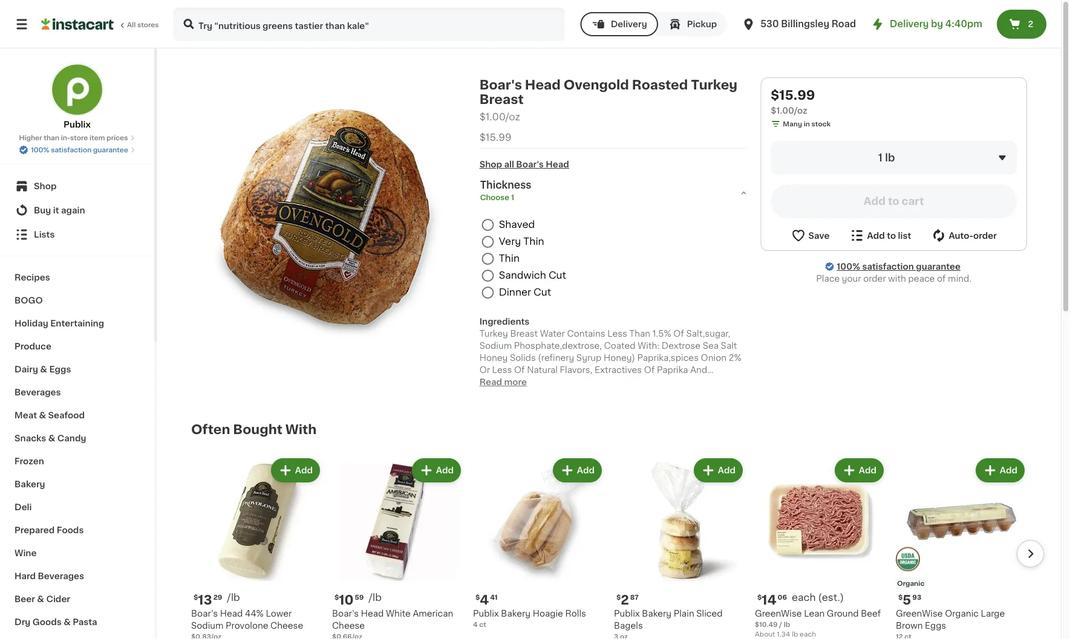 Task type: vqa. For each thing, say whether or not it's contained in the screenshot.
top 2
yes



Task type: describe. For each thing, give the bounding box(es) containing it.
dry goods & pasta link
[[7, 611, 147, 634]]

100% satisfaction guarantee inside 100% satisfaction guarantee button
[[31, 147, 128, 153]]

1 vertical spatial order
[[864, 275, 886, 283]]

each inside greenwise lean ground beef $10.49 / lb about 1.34 lb each
[[800, 631, 817, 638]]

turkey inside boar's head ovengold roasted turkey breast
[[691, 78, 738, 91]]

holiday entertaining link
[[7, 312, 147, 335]]

it
[[53, 206, 59, 215]]

$ for 14
[[758, 594, 762, 601]]

0 horizontal spatial $1.00/oz
[[480, 112, 520, 122]]

add button for 4
[[554, 460, 601, 482]]

$ for 10
[[335, 594, 339, 601]]

boar's head white american cheese
[[332, 610, 453, 630]]

10
[[339, 594, 354, 607]]

head for provolone
[[220, 610, 243, 618]]

dairy & eggs link
[[7, 358, 147, 381]]

shop link
[[7, 174, 147, 198]]

1 vertical spatial lb
[[784, 622, 791, 628]]

boar's for boar's head 44% lower sodium provolone cheese
[[191, 610, 218, 618]]

often
[[191, 423, 230, 436]]

more
[[504, 378, 527, 387]]

0 horizontal spatial less
[[492, 366, 512, 374]]

hoagie
[[533, 610, 563, 618]]

prices
[[107, 135, 128, 141]]

530
[[761, 20, 779, 28]]

about
[[755, 631, 776, 638]]

provolone
[[226, 622, 268, 630]]

0 vertical spatial thin
[[524, 237, 544, 247]]

dry
[[15, 618, 30, 627]]

boar's head ovengold roasted turkey breast image
[[201, 87, 453, 339]]

meat
[[15, 412, 37, 420]]

greenwise for eggs
[[896, 610, 943, 618]]

goods
[[33, 618, 62, 627]]

boar's for boar's head white american cheese
[[332, 610, 359, 618]]

all stores
[[127, 21, 159, 28]]

41
[[490, 594, 498, 601]]

ingredients
[[480, 318, 530, 326]]

$1.00/oz inside $15.99 $1.00/oz
[[771, 107, 808, 115]]

boar's
[[516, 160, 544, 169]]

add button for 2
[[695, 460, 742, 482]]

$ for 5
[[899, 594, 903, 601]]

beverages link
[[7, 381, 147, 404]]

honey
[[480, 354, 508, 362]]

dairy & eggs
[[15, 366, 71, 374]]

phosphate,dextrose,
[[514, 342, 602, 350]]

item carousel region
[[191, 451, 1045, 640]]

salt,sugar,
[[687, 330, 731, 338]]

stores
[[137, 21, 159, 28]]

roasted
[[632, 78, 688, 91]]

snacks
[[15, 435, 46, 443]]

bought
[[233, 423, 283, 436]]

1 vertical spatial guarantee
[[916, 263, 961, 271]]

honey)
[[604, 354, 635, 362]]

place
[[817, 275, 840, 283]]

paprika
[[657, 366, 688, 374]]

very
[[499, 237, 521, 247]]

add for boar's head white american cheese
[[436, 466, 454, 475]]

Search field
[[174, 8, 564, 40]]

ovengold
[[564, 78, 629, 91]]

with:
[[638, 342, 660, 350]]

recipes
[[15, 274, 50, 282]]

frozen link
[[7, 450, 147, 473]]

frozen
[[15, 458, 44, 466]]

1 horizontal spatial 100% satisfaction guarantee
[[837, 263, 961, 271]]

publix bakery hoagie rolls 4 ct
[[473, 610, 586, 628]]

shop for shop
[[34, 182, 57, 191]]

bakery for publix bakery plain sliced bagels
[[642, 610, 672, 618]]

dinner
[[499, 288, 531, 298]]

order inside button
[[974, 231, 997, 240]]

1 vertical spatial satisfaction
[[863, 263, 914, 271]]

5
[[903, 594, 912, 607]]

road
[[832, 20, 856, 28]]

add for greenwise organic large brown eggs
[[1000, 466, 1018, 475]]

bogo
[[15, 297, 43, 305]]

product group containing 10
[[332, 456, 464, 640]]

plain
[[674, 610, 695, 618]]

many
[[783, 121, 802, 127]]

snacks & candy link
[[7, 427, 147, 450]]

add for greenwise lean ground beef
[[859, 466, 877, 475]]

$ for 13
[[194, 594, 198, 601]]

$10.49
[[755, 622, 778, 628]]

product group containing 14
[[755, 456, 887, 640]]

than
[[44, 135, 59, 141]]

14
[[762, 594, 777, 607]]

item badge image
[[896, 548, 920, 572]]

turkey breast water contains less than 1.5% of salt,sugar, sodium phosphate,dextrose, coated with: dextrose sea salt honey solids (refinery syrup honey) paprika,spices onion 2% or less of natural flavors, extractives of paprika and turmeric.
[[480, 330, 742, 387]]

1 horizontal spatial lb
[[792, 631, 798, 638]]

sliced
[[697, 610, 723, 618]]

0 horizontal spatial of
[[514, 366, 525, 374]]

& for dairy
[[40, 366, 47, 374]]

1
[[879, 153, 883, 163]]

each inside $14.06 each (estimated) element
[[792, 593, 816, 603]]

buy it again
[[34, 206, 85, 215]]

product group containing 2
[[614, 456, 746, 640]]

$ for 4
[[476, 594, 480, 601]]

87
[[631, 594, 639, 601]]

white
[[386, 610, 411, 618]]

large
[[981, 610, 1005, 618]]

$15.99 for $15.99
[[480, 133, 512, 142]]

100% inside 100% satisfaction guarantee button
[[31, 147, 49, 153]]

beer & cider link
[[7, 588, 147, 611]]

1 vertical spatial thin
[[499, 254, 520, 264]]

delivery button
[[581, 12, 658, 36]]

/
[[780, 622, 783, 628]]

wine
[[15, 550, 37, 558]]

$ 14 06
[[758, 594, 787, 607]]

sodium inside turkey breast water contains less than 1.5% of salt,sugar, sodium phosphate,dextrose, coated with: dextrose sea salt honey solids (refinery syrup honey) paprika,spices onion 2% or less of natural flavors, extractives of paprika and turmeric.
[[480, 342, 512, 350]]

save
[[809, 231, 830, 240]]

hard beverages link
[[7, 565, 147, 588]]

guarantee inside button
[[93, 147, 128, 153]]

lower
[[266, 610, 292, 618]]

& for meat
[[39, 412, 46, 420]]

delivery for delivery by 4:40pm
[[890, 20, 929, 28]]

cheese inside boar's head white american cheese
[[332, 622, 365, 630]]

cheese inside boar's head 44% lower sodium provolone cheese
[[271, 622, 303, 630]]

higher than in-store item prices
[[19, 135, 128, 141]]

add button for 5
[[977, 460, 1024, 482]]

publix for publix bakery hoagie rolls 4 ct
[[473, 610, 499, 618]]

hard
[[15, 573, 36, 581]]

flavors,
[[560, 366, 593, 374]]

stock
[[812, 121, 831, 127]]

add for publix bakery plain sliced bagels
[[718, 466, 736, 475]]

13
[[198, 594, 212, 607]]

beer & cider
[[15, 595, 70, 604]]

natural
[[527, 366, 558, 374]]

prepared foods
[[15, 527, 84, 535]]

add for publix bakery hoagie rolls
[[577, 466, 595, 475]]

& for snacks
[[48, 435, 55, 443]]

bakery for publix bakery hoagie rolls 4 ct
[[501, 610, 531, 618]]

bogo link
[[7, 289, 147, 312]]

93
[[913, 594, 922, 601]]

rolls
[[566, 610, 586, 618]]

1 vertical spatial beverages
[[38, 573, 84, 581]]

4 inside publix bakery hoagie rolls 4 ct
[[473, 622, 478, 628]]

product group containing 5
[[896, 456, 1028, 640]]

4:40pm
[[946, 20, 983, 28]]



Task type: locate. For each thing, give the bounding box(es) containing it.
2 $ from the left
[[335, 594, 339, 601]]

& inside 'link'
[[64, 618, 71, 627]]

0 vertical spatial 100% satisfaction guarantee
[[31, 147, 128, 153]]

0 horizontal spatial 100% satisfaction guarantee
[[31, 147, 128, 153]]

$ inside '$ 14 06'
[[758, 594, 762, 601]]

0 horizontal spatial order
[[864, 275, 886, 283]]

1 vertical spatial each
[[800, 631, 817, 638]]

greenwise lean ground beef $10.49 / lb about 1.34 lb each
[[755, 610, 881, 638]]

shop up buy
[[34, 182, 57, 191]]

add to list button
[[850, 228, 912, 243]]

$1.00/oz up all
[[480, 112, 520, 122]]

meat & seafood
[[15, 412, 85, 420]]

$ left 29
[[194, 594, 198, 601]]

0 horizontal spatial bakery
[[15, 481, 45, 489]]

lists link
[[7, 223, 147, 247]]

1 vertical spatial 100% satisfaction guarantee
[[837, 263, 961, 271]]

$10.59 per pound element
[[332, 592, 464, 608]]

1 product group from the left
[[191, 456, 323, 640]]

publix for publix
[[64, 120, 91, 129]]

0 vertical spatial 100%
[[31, 147, 49, 153]]

1 horizontal spatial 4
[[480, 594, 489, 607]]

service type group
[[581, 12, 727, 36]]

cut for dinner cut
[[534, 288, 551, 298]]

higher
[[19, 135, 42, 141]]

sodium down $ 13 29
[[191, 622, 224, 630]]

head for breast
[[525, 78, 561, 91]]

bakery inside publix bakery hoagie rolls 4 ct
[[501, 610, 531, 618]]

5 $ from the left
[[758, 594, 762, 601]]

head inside boar's head 44% lower sodium provolone cheese
[[220, 610, 243, 618]]

0 horizontal spatial 100%
[[31, 147, 49, 153]]

produce link
[[7, 335, 147, 358]]

0 vertical spatial $15.99
[[771, 89, 815, 101]]

1.5%
[[653, 330, 672, 338]]

bakery inside publix bakery plain sliced bagels
[[642, 610, 672, 618]]

0 vertical spatial sodium
[[480, 342, 512, 350]]

& left the pasta
[[64, 618, 71, 627]]

5 product group from the left
[[755, 456, 887, 640]]

lb right 1.34
[[792, 631, 798, 638]]

& inside "link"
[[39, 412, 46, 420]]

2 horizontal spatial boar's
[[480, 78, 522, 91]]

produce
[[15, 343, 51, 351]]

auto-order
[[949, 231, 997, 240]]

0 horizontal spatial eggs
[[49, 366, 71, 374]]

1 horizontal spatial shop
[[480, 160, 502, 169]]

greenwise inside greenwise organic large brown eggs
[[896, 610, 943, 618]]

snacks & candy
[[15, 435, 86, 443]]

eggs right brown
[[925, 622, 947, 630]]

0 horizontal spatial delivery
[[611, 20, 647, 28]]

& right meat
[[39, 412, 46, 420]]

1 vertical spatial breast
[[510, 330, 538, 338]]

1 horizontal spatial of
[[644, 366, 655, 374]]

0 vertical spatial shop
[[480, 160, 502, 169]]

wine link
[[7, 542, 147, 565]]

meat & seafood link
[[7, 404, 147, 427]]

1 horizontal spatial less
[[608, 330, 628, 338]]

bakery left plain
[[642, 610, 672, 618]]

boar's inside boar's head 44% lower sodium provolone cheese
[[191, 610, 218, 618]]

0 horizontal spatial greenwise
[[755, 610, 802, 618]]

add for boar's head 44% lower sodium provolone cheese
[[295, 466, 313, 475]]

mind.
[[948, 275, 972, 283]]

$13.29 per pound element
[[191, 592, 323, 608]]

6 $ from the left
[[899, 594, 903, 601]]

each (est.)
[[792, 593, 844, 603]]

(est.)
[[819, 593, 844, 603]]

59
[[355, 594, 364, 601]]

1 horizontal spatial head
[[361, 610, 384, 618]]

0 vertical spatial lb
[[885, 153, 895, 163]]

head down the $ 10 59 /lb
[[361, 610, 384, 618]]

lb inside field
[[885, 153, 895, 163]]

$15.99 $1.00/oz
[[771, 89, 815, 115]]

breast
[[480, 93, 524, 106], [510, 330, 538, 338]]

bakery down frozen
[[15, 481, 45, 489]]

boar's inside boar's head white american cheese
[[332, 610, 359, 618]]

sodium up honey
[[480, 342, 512, 350]]

of
[[674, 330, 684, 338], [514, 366, 525, 374], [644, 366, 655, 374]]

0 horizontal spatial 2
[[621, 594, 629, 607]]

$1.00/oz up many
[[771, 107, 808, 115]]

4 left 41
[[480, 594, 489, 607]]

1 horizontal spatial 100%
[[837, 263, 861, 271]]

of down "paprika,spices"
[[644, 366, 655, 374]]

1 vertical spatial 4
[[473, 622, 478, 628]]

deli link
[[7, 496, 147, 519]]

1 lb field
[[771, 141, 1017, 175]]

shop left all
[[480, 160, 502, 169]]

0 horizontal spatial cheese
[[271, 622, 303, 630]]

0 horizontal spatial satisfaction
[[51, 147, 92, 153]]

cut for sandwich cut
[[549, 271, 566, 281]]

100% satisfaction guarantee button
[[19, 143, 135, 155]]

1 add button from the left
[[272, 460, 319, 482]]

100% satisfaction guarantee up with
[[837, 263, 961, 271]]

$ 10 59 /lb
[[335, 593, 382, 607]]

$15.99 up all
[[480, 133, 512, 142]]

$ left 06 in the right of the page
[[758, 594, 762, 601]]

recipes link
[[7, 266, 147, 289]]

/lb inside the $ 10 59 /lb
[[369, 593, 382, 603]]

0 horizontal spatial publix
[[64, 120, 91, 129]]

$ left 93
[[899, 594, 903, 601]]

beef
[[861, 610, 881, 618]]

sodium inside boar's head 44% lower sodium provolone cheese
[[191, 622, 224, 630]]

/lb
[[227, 593, 240, 603], [369, 593, 382, 603]]

1 vertical spatial less
[[492, 366, 512, 374]]

publix up the bagels
[[614, 610, 640, 618]]

lb right the 1
[[885, 153, 895, 163]]

6 add button from the left
[[977, 460, 1024, 482]]

/lb inside the $13.29 per pound element
[[227, 593, 240, 603]]

add button for /lb
[[413, 460, 460, 482]]

head left ovengold
[[525, 78, 561, 91]]

item
[[90, 135, 105, 141]]

0 horizontal spatial organic
[[897, 581, 925, 587]]

2 horizontal spatial publix
[[614, 610, 640, 618]]

to
[[887, 231, 896, 240]]

bakery left hoagie
[[501, 610, 531, 618]]

1 vertical spatial cut
[[534, 288, 551, 298]]

product group
[[191, 456, 323, 640], [332, 456, 464, 640], [473, 456, 605, 630], [614, 456, 746, 640], [755, 456, 887, 640], [896, 456, 1028, 640]]

1 horizontal spatial publix
[[473, 610, 499, 618]]

again
[[61, 206, 85, 215]]

publix bakery plain sliced bagels
[[614, 610, 723, 630]]

2 button
[[997, 10, 1047, 39]]

1 /lb from the left
[[227, 593, 240, 603]]

greenwise for $10.49
[[755, 610, 802, 618]]

save button
[[791, 228, 830, 243]]

bakery
[[15, 481, 45, 489], [501, 610, 531, 618], [642, 610, 672, 618]]

1 vertical spatial eggs
[[925, 622, 947, 630]]

water
[[540, 330, 565, 338]]

1 horizontal spatial bakery
[[501, 610, 531, 618]]

1 horizontal spatial turkey
[[691, 78, 738, 91]]

head
[[546, 160, 569, 169]]

cut right sandwich
[[549, 271, 566, 281]]

in
[[804, 121, 810, 127]]

$ inside the $ 10 59 /lb
[[335, 594, 339, 601]]

shop all boar's head
[[480, 160, 569, 169]]

prepared
[[15, 527, 55, 535]]

publix inside publix bakery hoagie rolls 4 ct
[[473, 610, 499, 618]]

cheese down the lower
[[271, 622, 303, 630]]

publix logo image
[[51, 63, 104, 116]]

None search field
[[173, 7, 565, 41]]

$ inside $ 5 93
[[899, 594, 903, 601]]

greenwise up brown
[[896, 610, 943, 618]]

100% satisfaction guarantee
[[31, 147, 128, 153], [837, 263, 961, 271]]

higher than in-store item prices link
[[19, 133, 135, 143]]

each down lean
[[800, 631, 817, 638]]

& for beer
[[37, 595, 44, 604]]

$ for 2
[[617, 594, 621, 601]]

product group containing 13
[[191, 456, 323, 640]]

44%
[[245, 610, 264, 618]]

breast inside boar's head ovengold roasted turkey breast
[[480, 93, 524, 106]]

6 product group from the left
[[896, 456, 1028, 640]]

lb right /
[[784, 622, 791, 628]]

publix up higher than in-store item prices link
[[64, 120, 91, 129]]

$14.06 each (estimated) element
[[755, 592, 887, 608]]

$ inside $ 13 29
[[194, 594, 198, 601]]

solids
[[510, 354, 536, 362]]

paprika,spices
[[638, 354, 699, 362]]

cut down sandwich cut
[[534, 288, 551, 298]]

1.34
[[777, 631, 791, 638]]

satisfaction
[[51, 147, 92, 153], [863, 263, 914, 271]]

all stores link
[[41, 7, 160, 41]]

1 vertical spatial 100%
[[837, 263, 861, 271]]

cheese down "10" on the bottom left of page
[[332, 622, 365, 630]]

1 horizontal spatial boar's
[[332, 610, 359, 618]]

100% satisfaction guarantee link
[[837, 261, 961, 273]]

turkey inside turkey breast water contains less than 1.5% of salt,sugar, sodium phosphate,dextrose, coated with: dextrose sea salt honey solids (refinery syrup honey) paprika,spices onion 2% or less of natural flavors, extractives of paprika and turmeric.
[[480, 330, 508, 338]]

each up lean
[[792, 593, 816, 603]]

0 vertical spatial turkey
[[691, 78, 738, 91]]

& left candy
[[48, 435, 55, 443]]

1 horizontal spatial satisfaction
[[863, 263, 914, 271]]

delivery inside delivery by 4:40pm link
[[890, 20, 929, 28]]

0 horizontal spatial turkey
[[480, 330, 508, 338]]

06
[[778, 594, 787, 601]]

2 horizontal spatial lb
[[885, 153, 895, 163]]

1 horizontal spatial greenwise
[[896, 610, 943, 618]]

& right beer
[[37, 595, 44, 604]]

0 horizontal spatial 4
[[473, 622, 478, 628]]

0 vertical spatial 2
[[1028, 20, 1034, 28]]

satisfaction down higher than in-store item prices
[[51, 147, 92, 153]]

2 horizontal spatial head
[[525, 78, 561, 91]]

boar's for boar's head ovengold roasted turkey breast
[[480, 78, 522, 91]]

shaved
[[499, 220, 535, 230]]

100% satisfaction guarantee down store
[[31, 147, 128, 153]]

1 vertical spatial turkey
[[480, 330, 508, 338]]

delivery inside delivery button
[[611, 20, 647, 28]]

publix for publix bakery plain sliced bagels
[[614, 610, 640, 618]]

add button
[[272, 460, 319, 482], [413, 460, 460, 482], [554, 460, 601, 482], [695, 460, 742, 482], [836, 460, 883, 482], [977, 460, 1024, 482]]

5 add button from the left
[[836, 460, 883, 482]]

seafood
[[48, 412, 85, 420]]

coated
[[604, 342, 636, 350]]

publix up ct
[[473, 610, 499, 618]]

0 horizontal spatial head
[[220, 610, 243, 618]]

2 product group from the left
[[332, 456, 464, 640]]

turkey right roasted
[[691, 78, 738, 91]]

0 vertical spatial 4
[[480, 594, 489, 607]]

satisfaction up place your order with peace of mind.
[[863, 263, 914, 271]]

beverages down dairy & eggs
[[15, 389, 61, 397]]

4 product group from the left
[[614, 456, 746, 640]]

0 vertical spatial each
[[792, 593, 816, 603]]

entertaining
[[50, 320, 104, 328]]

hard beverages
[[15, 573, 84, 581]]

1 horizontal spatial organic
[[945, 610, 979, 618]]

many in stock
[[783, 121, 831, 127]]

$ inside the $ 4 41
[[476, 594, 480, 601]]

read more button
[[480, 376, 527, 388]]

beer
[[15, 595, 35, 604]]

$ left 41
[[476, 594, 480, 601]]

head inside boar's head ovengold roasted turkey breast
[[525, 78, 561, 91]]

0 vertical spatial breast
[[480, 93, 524, 106]]

0 horizontal spatial guarantee
[[93, 147, 128, 153]]

$ inside $ 2 87
[[617, 594, 621, 601]]

beverages up cider
[[38, 573, 84, 581]]

publix inside publix bakery plain sliced bagels
[[614, 610, 640, 618]]

/lb right 29
[[227, 593, 240, 603]]

sandwich
[[499, 271, 546, 281]]

buy
[[34, 206, 51, 215]]

in-
[[61, 135, 70, 141]]

1 horizontal spatial cheese
[[332, 622, 365, 630]]

organic up 93
[[897, 581, 925, 587]]

shop for shop all boar's head
[[480, 160, 502, 169]]

breast inside turkey breast water contains less than 1.5% of salt,sugar, sodium phosphate,dextrose, coated with: dextrose sea salt honey solids (refinery syrup honey) paprika,spices onion 2% or less of natural flavors, extractives of paprika and turmeric.
[[510, 330, 538, 338]]

instacart logo image
[[41, 17, 114, 31]]

boar's inside boar's head ovengold roasted turkey breast
[[480, 78, 522, 91]]

0 horizontal spatial boar's
[[191, 610, 218, 618]]

0 vertical spatial organic
[[897, 581, 925, 587]]

2 inside product group
[[621, 594, 629, 607]]

guarantee down prices
[[93, 147, 128, 153]]

4 left ct
[[473, 622, 478, 628]]

1 horizontal spatial sodium
[[480, 342, 512, 350]]

less up coated
[[608, 330, 628, 338]]

2 horizontal spatial bakery
[[642, 610, 672, 618]]

your
[[842, 275, 862, 283]]

0 horizontal spatial /lb
[[227, 593, 240, 603]]

/lb right '59'
[[369, 593, 382, 603]]

4 $ from the left
[[617, 594, 621, 601]]

delivery for delivery
[[611, 20, 647, 28]]

of
[[937, 275, 946, 283]]

list
[[898, 231, 912, 240]]

$
[[194, 594, 198, 601], [335, 594, 339, 601], [476, 594, 480, 601], [617, 594, 621, 601], [758, 594, 762, 601], [899, 594, 903, 601]]

0 vertical spatial cut
[[549, 271, 566, 281]]

add inside 'button'
[[868, 231, 885, 240]]

& right dairy in the left of the page
[[40, 366, 47, 374]]

100% inside the 100% satisfaction guarantee link
[[837, 263, 861, 271]]

thin right very
[[524, 237, 544, 247]]

0 horizontal spatial thin
[[499, 254, 520, 264]]

0 vertical spatial eggs
[[49, 366, 71, 374]]

brown
[[896, 622, 923, 630]]

1 vertical spatial organic
[[945, 610, 979, 618]]

with
[[285, 423, 317, 436]]

1 horizontal spatial guarantee
[[916, 263, 961, 271]]

0 vertical spatial order
[[974, 231, 997, 240]]

$ 5 93
[[899, 594, 922, 607]]

2 vertical spatial lb
[[792, 631, 798, 638]]

100% down higher
[[31, 147, 49, 153]]

3 add button from the left
[[554, 460, 601, 482]]

(refinery
[[538, 354, 574, 362]]

2 /lb from the left
[[369, 593, 382, 603]]

guarantee up of
[[916, 263, 961, 271]]

american
[[413, 610, 453, 618]]

less up read more
[[492, 366, 512, 374]]

pasta
[[73, 618, 97, 627]]

of up dextrose
[[674, 330, 684, 338]]

2 horizontal spatial of
[[674, 330, 684, 338]]

dextrose
[[662, 342, 701, 350]]

1 greenwise from the left
[[755, 610, 802, 618]]

head inside boar's head white american cheese
[[361, 610, 384, 618]]

1 vertical spatial 2
[[621, 594, 629, 607]]

ground
[[827, 610, 859, 618]]

0 horizontal spatial shop
[[34, 182, 57, 191]]

0 vertical spatial guarantee
[[93, 147, 128, 153]]

2 cheese from the left
[[332, 622, 365, 630]]

1 vertical spatial sodium
[[191, 622, 224, 630]]

thin down very
[[499, 254, 520, 264]]

2 add button from the left
[[413, 460, 460, 482]]

$ left 87
[[617, 594, 621, 601]]

1 cheese from the left
[[271, 622, 303, 630]]

peace
[[909, 275, 935, 283]]

0 horizontal spatial sodium
[[191, 622, 224, 630]]

shop
[[480, 160, 502, 169], [34, 182, 57, 191]]

product group containing 4
[[473, 456, 605, 630]]

organic left 'large'
[[945, 610, 979, 618]]

1 horizontal spatial /lb
[[369, 593, 382, 603]]

$ left '59'
[[335, 594, 339, 601]]

satisfaction inside button
[[51, 147, 92, 153]]

1 horizontal spatial 2
[[1028, 20, 1034, 28]]

3 $ from the left
[[476, 594, 480, 601]]

4 add button from the left
[[695, 460, 742, 482]]

greenwise inside greenwise lean ground beef $10.49 / lb about 1.34 lb each
[[755, 610, 802, 618]]

2 greenwise from the left
[[896, 610, 943, 618]]

read
[[480, 378, 502, 387]]

530 billingsley road button
[[742, 7, 856, 41]]

1 vertical spatial $15.99
[[480, 133, 512, 142]]

1 horizontal spatial thin
[[524, 237, 544, 247]]

1 $ from the left
[[194, 594, 198, 601]]

holiday entertaining
[[15, 320, 104, 328]]

1 horizontal spatial $15.99
[[771, 89, 815, 101]]

0 vertical spatial beverages
[[15, 389, 61, 397]]

1 horizontal spatial $1.00/oz
[[771, 107, 808, 115]]

3 product group from the left
[[473, 456, 605, 630]]

eggs inside greenwise organic large brown eggs
[[925, 622, 947, 630]]

0 horizontal spatial $15.99
[[480, 133, 512, 142]]

boar's head ovengold roasted turkey breast
[[480, 78, 738, 106]]

1 horizontal spatial order
[[974, 231, 997, 240]]

1 vertical spatial shop
[[34, 182, 57, 191]]

head up provolone
[[220, 610, 243, 618]]

100% up your
[[837, 263, 861, 271]]

$15.99 for $15.99 $1.00/oz
[[771, 89, 815, 101]]

eggs down produce link
[[49, 366, 71, 374]]

1 horizontal spatial delivery
[[890, 20, 929, 28]]

0 horizontal spatial lb
[[784, 622, 791, 628]]

organic inside greenwise organic large brown eggs
[[945, 610, 979, 618]]

2 inside button
[[1028, 20, 1034, 28]]

1 horizontal spatial eggs
[[925, 622, 947, 630]]

all
[[127, 21, 136, 28]]

greenwise up /
[[755, 610, 802, 618]]

0 vertical spatial less
[[608, 330, 628, 338]]

turkey down ingredients
[[480, 330, 508, 338]]

$15.99 up many
[[771, 89, 815, 101]]

place your order with peace of mind.
[[817, 275, 972, 283]]

0 vertical spatial satisfaction
[[51, 147, 92, 153]]

of down solids
[[514, 366, 525, 374]]



